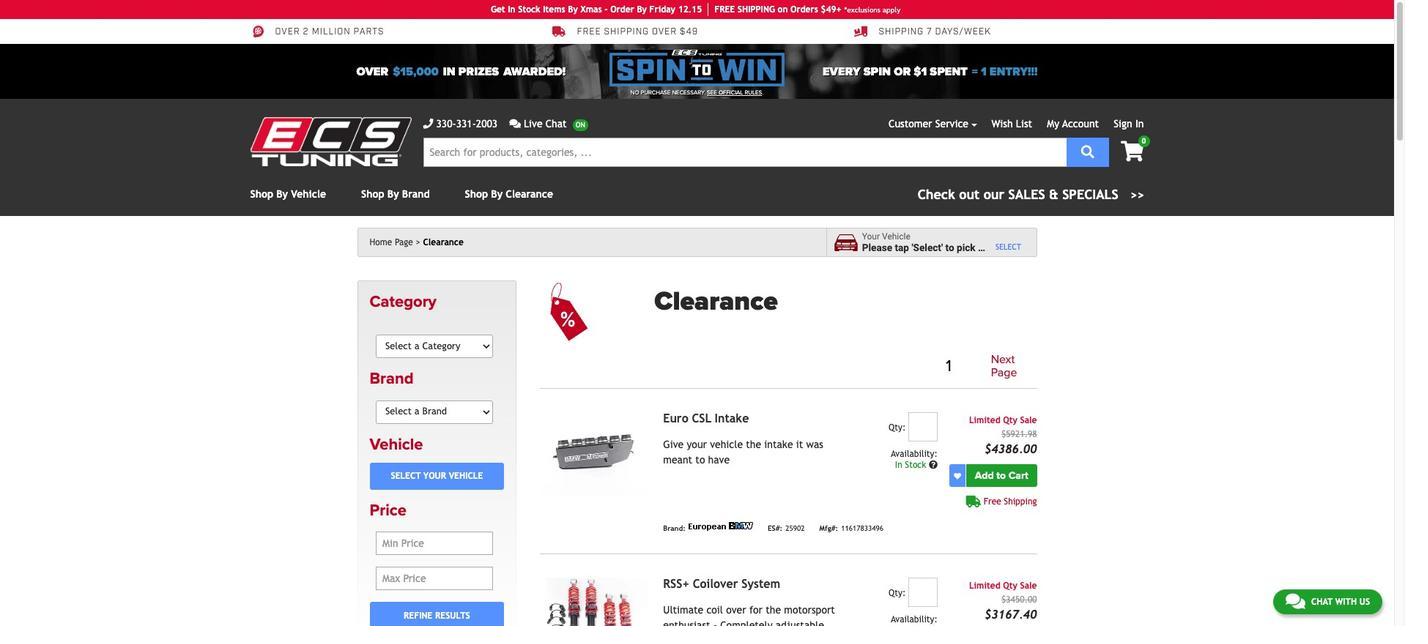 Task type: describe. For each thing, give the bounding box(es) containing it.
ship
[[738, 4, 756, 15]]

2 vertical spatial in
[[895, 460, 903, 471]]

give your vehicle the intake it was meant to have
[[663, 439, 824, 466]]

free shipping
[[984, 497, 1037, 507]]

it
[[796, 439, 803, 451]]

wish list link
[[992, 118, 1033, 130]]

shop for shop by vehicle
[[250, 188, 273, 200]]

sale for $3167.40
[[1020, 581, 1037, 591]]

'select'
[[912, 242, 943, 254]]

intake
[[715, 412, 749, 426]]

pick
[[957, 242, 976, 254]]

shipping inside the shipping 7 days/week link
[[879, 27, 924, 38]]

Search text field
[[423, 138, 1067, 167]]

over for for
[[726, 605, 746, 616]]

sales & specials
[[1009, 187, 1119, 202]]

us
[[1360, 597, 1370, 607]]

0 vertical spatial -
[[605, 4, 608, 15]]

your vehicle please tap 'select' to pick a vehicle
[[862, 231, 1018, 254]]

qty for $4386.00
[[1003, 416, 1018, 426]]

home
[[370, 237, 392, 248]]

free for free shipping
[[984, 497, 1001, 507]]

in stock
[[895, 460, 929, 471]]

your
[[862, 231, 880, 242]]

limited for $3167.40
[[969, 581, 1001, 591]]

free shipping over $49 link
[[552, 25, 698, 38]]

coil
[[707, 605, 723, 616]]

$3450.00
[[1002, 595, 1037, 605]]

order
[[611, 4, 634, 15]]

apply
[[883, 5, 901, 14]]

customer
[[889, 118, 932, 130]]

0 link
[[1109, 136, 1150, 163]]

&
[[1049, 187, 1059, 202]]

next page
[[991, 352, 1017, 380]]

wish
[[992, 118, 1013, 130]]

.
[[762, 89, 764, 96]]

by for shop by clearance
[[491, 188, 503, 200]]

2 availability: from the top
[[891, 615, 938, 625]]

$5921.98
[[1002, 430, 1037, 440]]

cart
[[1009, 470, 1029, 482]]

over $15,000 in prizes
[[356, 64, 499, 79]]

select link
[[996, 243, 1021, 251]]

my
[[1047, 118, 1060, 130]]

euro
[[663, 412, 689, 426]]

days/week
[[935, 27, 991, 38]]

vehicle inside 'your vehicle please tap 'select' to pick a vehicle'
[[986, 242, 1018, 254]]

xmas
[[581, 4, 602, 15]]

in for sign
[[1136, 118, 1144, 130]]

shop by brand link
[[361, 188, 430, 200]]

genuine european bmw - corporate logo image
[[689, 523, 753, 531]]

$15,000
[[393, 64, 439, 79]]

intake
[[764, 439, 793, 451]]

live chat
[[524, 118, 567, 130]]

1 vertical spatial clearance
[[423, 237, 464, 248]]

every spin or $1 spent = 1 entry!!!
[[823, 64, 1038, 79]]

free shipping over $49
[[577, 27, 698, 38]]

0 horizontal spatial stock
[[518, 4, 540, 15]]

over for over $15,000 in prizes
[[356, 64, 388, 79]]

free
[[715, 4, 735, 15]]

es#4430806 - 32132-2 - rss+ coilover system - ultimate coil over for the motorsport enthusiast - completely adjustable - h&r - audi image
[[540, 578, 652, 626]]

12.15
[[678, 4, 702, 15]]

comments image
[[509, 119, 521, 129]]

home page link
[[370, 237, 420, 248]]

phone image
[[423, 119, 433, 129]]

add to cart button
[[966, 465, 1037, 487]]

category
[[370, 292, 437, 311]]

entry!!!
[[990, 64, 1038, 79]]

orders
[[791, 4, 818, 15]]

your for select
[[423, 471, 446, 482]]

11617833496
[[841, 525, 884, 533]]

sales
[[1009, 187, 1045, 202]]

shipping 7 days/week
[[879, 27, 991, 38]]

331-
[[456, 118, 476, 130]]

get in stock items by xmas - order by friday 12.15
[[491, 4, 702, 15]]

add
[[975, 470, 994, 482]]

1 qty: from the top
[[889, 423, 906, 433]]

es#25902 - 11617833496 - euro csl intake - give your vehicle the intake it was meant to have - genuine european bmw - bmw image
[[540, 413, 652, 496]]

limited for $4386.00
[[969, 416, 1001, 426]]

have
[[708, 454, 730, 466]]

brand:
[[663, 525, 686, 533]]

sign in link
[[1114, 118, 1144, 130]]

330-
[[436, 118, 456, 130]]

question circle image
[[929, 461, 938, 470]]

1 vertical spatial chat
[[1311, 597, 1333, 607]]

adjustable
[[776, 620, 824, 626]]

comments image
[[1286, 593, 1306, 610]]

select for select your vehicle
[[391, 471, 421, 482]]

select your vehicle
[[391, 471, 483, 482]]

account
[[1062, 118, 1099, 130]]

wish list
[[992, 118, 1033, 130]]

system
[[742, 578, 781, 591]]

no
[[631, 89, 639, 96]]

necessary.
[[672, 89, 706, 96]]

shop by vehicle
[[250, 188, 326, 200]]

select your vehicle link
[[370, 463, 504, 490]]

$49+
[[821, 4, 842, 15]]

limited qty sale $3450.00 $3167.40
[[969, 581, 1037, 622]]

1 horizontal spatial stock
[[905, 460, 926, 471]]

shop for shop by clearance
[[465, 188, 488, 200]]

free for free shipping over $49
[[577, 27, 601, 38]]

0 vertical spatial 1
[[981, 64, 987, 79]]

$1
[[914, 64, 927, 79]]

no purchase necessary. see official rules .
[[631, 89, 764, 96]]

=
[[972, 64, 978, 79]]



Task type: vqa. For each thing, say whether or not it's contained in the screenshot.
Enthusiast at bottom
yes



Task type: locate. For each thing, give the bounding box(es) containing it.
2 horizontal spatial to
[[997, 470, 1006, 482]]

*exclusions apply link
[[845, 4, 901, 15]]

sale for $4386.00
[[1020, 416, 1037, 426]]

ping
[[756, 4, 775, 15]]

search image
[[1081, 145, 1095, 158]]

over for over 2 million parts
[[275, 27, 300, 38]]

0 vertical spatial free
[[577, 27, 601, 38]]

friday
[[650, 4, 676, 15]]

customer service button
[[889, 117, 977, 132]]

1 vertical spatial to
[[696, 454, 705, 466]]

0 horizontal spatial vehicle
[[710, 439, 743, 451]]

over inside over 2 million parts link
[[275, 27, 300, 38]]

1 sale from the top
[[1020, 416, 1037, 426]]

1 limited from the top
[[969, 416, 1001, 426]]

parts
[[354, 27, 384, 38]]

shipping down cart
[[1004, 497, 1037, 507]]

*exclusions
[[845, 5, 881, 14]]

1 vertical spatial over
[[356, 64, 388, 79]]

add to wish list image
[[954, 472, 961, 480]]

2 shop from the left
[[361, 188, 384, 200]]

$49
[[680, 27, 698, 38]]

your for give
[[687, 439, 707, 451]]

live chat link
[[509, 117, 588, 132]]

1 left next
[[946, 356, 952, 376]]

1 shop from the left
[[250, 188, 273, 200]]

stock left the 'items'
[[518, 4, 540, 15]]

qty up $3450.00
[[1003, 581, 1018, 591]]

1 qty from the top
[[1003, 416, 1018, 426]]

0 vertical spatial in
[[508, 4, 516, 15]]

- inside ultimate coil over for the motorsport enthusiast - completely adjustable
[[714, 620, 717, 626]]

to inside 'your vehicle please tap 'select' to pick a vehicle'
[[946, 242, 954, 254]]

2 vertical spatial to
[[997, 470, 1006, 482]]

the right for
[[766, 605, 781, 616]]

0 horizontal spatial page
[[395, 237, 413, 248]]

2
[[303, 27, 309, 38]]

1 availability: from the top
[[891, 449, 938, 460]]

the inside ultimate coil over for the motorsport enthusiast - completely adjustable
[[766, 605, 781, 616]]

shopping cart image
[[1121, 141, 1144, 162]]

1 vertical spatial in
[[1136, 118, 1144, 130]]

in left question circle image
[[895, 460, 903, 471]]

0 vertical spatial the
[[746, 439, 761, 451]]

- right xmas
[[605, 4, 608, 15]]

over inside ultimate coil over for the motorsport enthusiast - completely adjustable
[[726, 605, 746, 616]]

1 horizontal spatial to
[[946, 242, 954, 254]]

0 horizontal spatial to
[[696, 454, 705, 466]]

the left intake
[[746, 439, 761, 451]]

enthusiast
[[663, 620, 711, 626]]

vehicle inside 'your vehicle please tap 'select' to pick a vehicle'
[[882, 231, 911, 242]]

clearance
[[506, 188, 553, 200], [423, 237, 464, 248], [655, 286, 778, 317]]

qty inside limited qty sale $3450.00 $3167.40
[[1003, 581, 1018, 591]]

rss+
[[663, 578, 689, 591]]

page for next
[[991, 365, 1017, 380]]

1 right =
[[981, 64, 987, 79]]

0 vertical spatial clearance
[[506, 188, 553, 200]]

1 vertical spatial shipping
[[1004, 497, 1037, 507]]

free down xmas
[[577, 27, 601, 38]]

shop by vehicle link
[[250, 188, 326, 200]]

in for get
[[508, 4, 516, 15]]

every
[[823, 64, 861, 79]]

over left 2 on the left
[[275, 27, 300, 38]]

0 horizontal spatial chat
[[546, 118, 567, 130]]

- down coil
[[714, 620, 717, 626]]

1 horizontal spatial select
[[996, 243, 1021, 251]]

0 horizontal spatial select
[[391, 471, 421, 482]]

sale up $5921.98
[[1020, 416, 1037, 426]]

next
[[991, 352, 1015, 367]]

1 vertical spatial over
[[726, 605, 746, 616]]

3 shop from the left
[[465, 188, 488, 200]]

0 vertical spatial shipping
[[879, 27, 924, 38]]

page right home
[[395, 237, 413, 248]]

my account link
[[1047, 118, 1099, 130]]

1 horizontal spatial clearance
[[506, 188, 553, 200]]

0 horizontal spatial shop
[[250, 188, 273, 200]]

shop for shop by brand
[[361, 188, 384, 200]]

motorsport
[[784, 605, 835, 616]]

select right a
[[996, 243, 1021, 251]]

$4386.00
[[985, 443, 1037, 457]]

2 qty from the top
[[1003, 581, 1018, 591]]

shipping
[[604, 27, 649, 38]]

shipping 7 days/week link
[[854, 25, 991, 38]]

meant
[[663, 454, 693, 466]]

0 vertical spatial qty:
[[889, 423, 906, 433]]

Max Price number field
[[376, 567, 493, 591]]

None number field
[[909, 413, 938, 442], [909, 578, 938, 608], [909, 413, 938, 442], [909, 578, 938, 608]]

results
[[435, 611, 470, 621]]

give
[[663, 439, 684, 451]]

my account
[[1047, 118, 1099, 130]]

0 vertical spatial to
[[946, 242, 954, 254]]

limited inside limited qty sale $5921.98 $4386.00
[[969, 416, 1001, 426]]

1 horizontal spatial -
[[714, 620, 717, 626]]

chat with us link
[[1273, 590, 1383, 615]]

7
[[927, 27, 932, 38]]

page for home
[[395, 237, 413, 248]]

0 vertical spatial qty
[[1003, 416, 1018, 426]]

0 vertical spatial over
[[652, 27, 677, 38]]

1 vertical spatial the
[[766, 605, 781, 616]]

0 vertical spatial chat
[[546, 118, 567, 130]]

0 horizontal spatial -
[[605, 4, 608, 15]]

chat left with
[[1311, 597, 1333, 607]]

0 vertical spatial sale
[[1020, 416, 1037, 426]]

limited
[[969, 416, 1001, 426], [969, 581, 1001, 591]]

1 horizontal spatial shop
[[361, 188, 384, 200]]

0 vertical spatial stock
[[518, 4, 540, 15]]

1 vertical spatial availability:
[[891, 615, 938, 625]]

your
[[687, 439, 707, 451], [423, 471, 446, 482]]

0 horizontal spatial shipping
[[879, 27, 924, 38]]

qty for $3167.40
[[1003, 581, 1018, 591]]

0
[[1142, 137, 1146, 145]]

shop
[[250, 188, 273, 200], [361, 188, 384, 200], [465, 188, 488, 200]]

1 vertical spatial page
[[991, 365, 1017, 380]]

2 limited from the top
[[969, 581, 1001, 591]]

1 horizontal spatial vehicle
[[986, 242, 1018, 254]]

over for $49
[[652, 27, 677, 38]]

page
[[395, 237, 413, 248], [991, 365, 1017, 380]]

0 vertical spatial your
[[687, 439, 707, 451]]

purchase
[[641, 89, 671, 96]]

1 vertical spatial sale
[[1020, 581, 1037, 591]]

chat with us
[[1311, 597, 1370, 607]]

sale inside limited qty sale $5921.98 $4386.00
[[1020, 416, 1037, 426]]

the inside give your vehicle the intake it was meant to have
[[746, 439, 761, 451]]

0 vertical spatial over
[[275, 27, 300, 38]]

1 horizontal spatial in
[[895, 460, 903, 471]]

page right '1' link
[[991, 365, 1017, 380]]

your up min price number field
[[423, 471, 446, 482]]

get
[[491, 4, 505, 15]]

0 horizontal spatial 1
[[946, 356, 952, 376]]

1 horizontal spatial page
[[991, 365, 1017, 380]]

rss+ coilover system
[[663, 578, 781, 591]]

1 vertical spatial select
[[391, 471, 421, 482]]

2 horizontal spatial shop
[[465, 188, 488, 200]]

to right add
[[997, 470, 1006, 482]]

by down ecs tuning image
[[276, 188, 288, 200]]

over
[[652, 27, 677, 38], [726, 605, 746, 616]]

shipping
[[879, 27, 924, 38], [1004, 497, 1037, 507]]

by right order
[[637, 4, 647, 15]]

Min Price number field
[[376, 532, 493, 556]]

in right sign
[[1136, 118, 1144, 130]]

by left xmas
[[568, 4, 578, 15]]

to inside button
[[997, 470, 1006, 482]]

shop by clearance link
[[465, 188, 553, 200]]

sale inside limited qty sale $3450.00 $3167.40
[[1020, 581, 1037, 591]]

1 vertical spatial qty
[[1003, 581, 1018, 591]]

1 vertical spatial free
[[984, 497, 1001, 507]]

your right give
[[687, 439, 707, 451]]

0 vertical spatial limited
[[969, 416, 1001, 426]]

1 horizontal spatial your
[[687, 439, 707, 451]]

by up home page link
[[387, 188, 399, 200]]

1 vertical spatial 1
[[946, 356, 952, 376]]

0 horizontal spatial over
[[652, 27, 677, 38]]

0 vertical spatial availability:
[[891, 449, 938, 460]]

page inside 'paginated product list navigation' 'navigation'
[[991, 365, 1017, 380]]

over down parts
[[356, 64, 388, 79]]

add to cart
[[975, 470, 1029, 482]]

0 horizontal spatial over
[[275, 27, 300, 38]]

to inside give your vehicle the intake it was meant to have
[[696, 454, 705, 466]]

your inside give your vehicle the intake it was meant to have
[[687, 439, 707, 451]]

vehicle up have
[[710, 439, 743, 451]]

0 horizontal spatial in
[[508, 4, 516, 15]]

live
[[524, 118, 543, 130]]

1 horizontal spatial over
[[726, 605, 746, 616]]

to
[[946, 242, 954, 254], [696, 454, 705, 466], [997, 470, 1006, 482]]

shipping down apply
[[879, 27, 924, 38]]

2 horizontal spatial in
[[1136, 118, 1144, 130]]

specials
[[1063, 187, 1119, 202]]

customer service
[[889, 118, 969, 130]]

qty inside limited qty sale $5921.98 $4386.00
[[1003, 416, 1018, 426]]

1 horizontal spatial over
[[356, 64, 388, 79]]

to left have
[[696, 454, 705, 466]]

1 vertical spatial vehicle
[[710, 439, 743, 451]]

1 inside '1' link
[[946, 356, 952, 376]]

1 vertical spatial -
[[714, 620, 717, 626]]

limited inside limited qty sale $3450.00 $3167.40
[[969, 581, 1001, 591]]

qty:
[[889, 423, 906, 433], [889, 589, 906, 599]]

by for shop by vehicle
[[276, 188, 288, 200]]

0 vertical spatial page
[[395, 237, 413, 248]]

free down add
[[984, 497, 1001, 507]]

2 qty: from the top
[[889, 589, 906, 599]]

paginated product list navigation navigation
[[655, 351, 1037, 383]]

see official rules link
[[707, 89, 762, 97]]

spent
[[930, 64, 968, 79]]

please
[[862, 242, 893, 254]]

qty up $5921.98
[[1003, 416, 1018, 426]]

2 horizontal spatial clearance
[[655, 286, 778, 317]]

over up completely
[[726, 605, 746, 616]]

with
[[1335, 597, 1357, 607]]

mfg#: 11617833496
[[820, 525, 884, 533]]

to left pick
[[946, 242, 954, 254]]

limited up $3167.40 on the right bottom
[[969, 581, 1001, 591]]

free ship ping on orders $49+ *exclusions apply
[[715, 4, 901, 15]]

availability:
[[891, 449, 938, 460], [891, 615, 938, 625]]

1 horizontal spatial free
[[984, 497, 1001, 507]]

1 vertical spatial brand
[[370, 370, 414, 389]]

limited qty sale $5921.98 $4386.00
[[969, 416, 1037, 457]]

million
[[312, 27, 351, 38]]

-
[[605, 4, 608, 15], [714, 620, 717, 626]]

was
[[806, 439, 824, 451]]

0 horizontal spatial free
[[577, 27, 601, 38]]

a
[[978, 242, 984, 254]]

2 vertical spatial clearance
[[655, 286, 778, 317]]

1 vertical spatial stock
[[905, 460, 926, 471]]

over down friday
[[652, 27, 677, 38]]

over inside the free shipping over $49 link
[[652, 27, 677, 38]]

in right the "get"
[[508, 4, 516, 15]]

vehicle right a
[[986, 242, 1018, 254]]

0 vertical spatial vehicle
[[986, 242, 1018, 254]]

by for shop by brand
[[387, 188, 399, 200]]

sign in
[[1114, 118, 1144, 130]]

home page
[[370, 237, 413, 248]]

0 horizontal spatial your
[[423, 471, 446, 482]]

1 horizontal spatial chat
[[1311, 597, 1333, 607]]

1 vertical spatial limited
[[969, 581, 1001, 591]]

0 vertical spatial brand
[[402, 188, 430, 200]]

brand
[[402, 188, 430, 200], [370, 370, 414, 389]]

chat right live
[[546, 118, 567, 130]]

1 horizontal spatial 1
[[981, 64, 987, 79]]

completely
[[720, 620, 773, 626]]

shop by clearance
[[465, 188, 553, 200]]

0 vertical spatial select
[[996, 243, 1021, 251]]

ecs tuning image
[[250, 117, 411, 166]]

1 horizontal spatial the
[[766, 605, 781, 616]]

0 horizontal spatial clearance
[[423, 237, 464, 248]]

sale up $3450.00
[[1020, 581, 1037, 591]]

limited up '$4386.00' at the right of page
[[969, 416, 1001, 426]]

vehicle inside give your vehicle the intake it was meant to have
[[710, 439, 743, 451]]

prizes
[[459, 64, 499, 79]]

1 vertical spatial your
[[423, 471, 446, 482]]

qty
[[1003, 416, 1018, 426], [1003, 581, 1018, 591]]

rss+ coilover system link
[[663, 578, 781, 591]]

0 horizontal spatial the
[[746, 439, 761, 451]]

by
[[568, 4, 578, 15], [637, 4, 647, 15], [276, 188, 288, 200], [387, 188, 399, 200], [491, 188, 503, 200]]

official
[[719, 89, 743, 96]]

refine results
[[404, 611, 470, 621]]

ultimate coil over for the motorsport enthusiast - completely adjustable
[[663, 605, 835, 626]]

select up price
[[391, 471, 421, 482]]

select for select link
[[996, 243, 1021, 251]]

stock left question circle image
[[905, 460, 926, 471]]

2 sale from the top
[[1020, 581, 1037, 591]]

free
[[577, 27, 601, 38], [984, 497, 1001, 507]]

by down 2003 on the top left of page
[[491, 188, 503, 200]]

in
[[508, 4, 516, 15], [1136, 118, 1144, 130], [895, 460, 903, 471]]

1 vertical spatial qty:
[[889, 589, 906, 599]]

1 horizontal spatial shipping
[[1004, 497, 1037, 507]]

items
[[543, 4, 565, 15]]

rules
[[745, 89, 762, 96]]

refine results link
[[370, 602, 504, 626]]

list
[[1016, 118, 1033, 130]]

ecs tuning 'spin to win' contest logo image
[[610, 50, 784, 86]]

over 2 million parts link
[[250, 25, 384, 38]]



